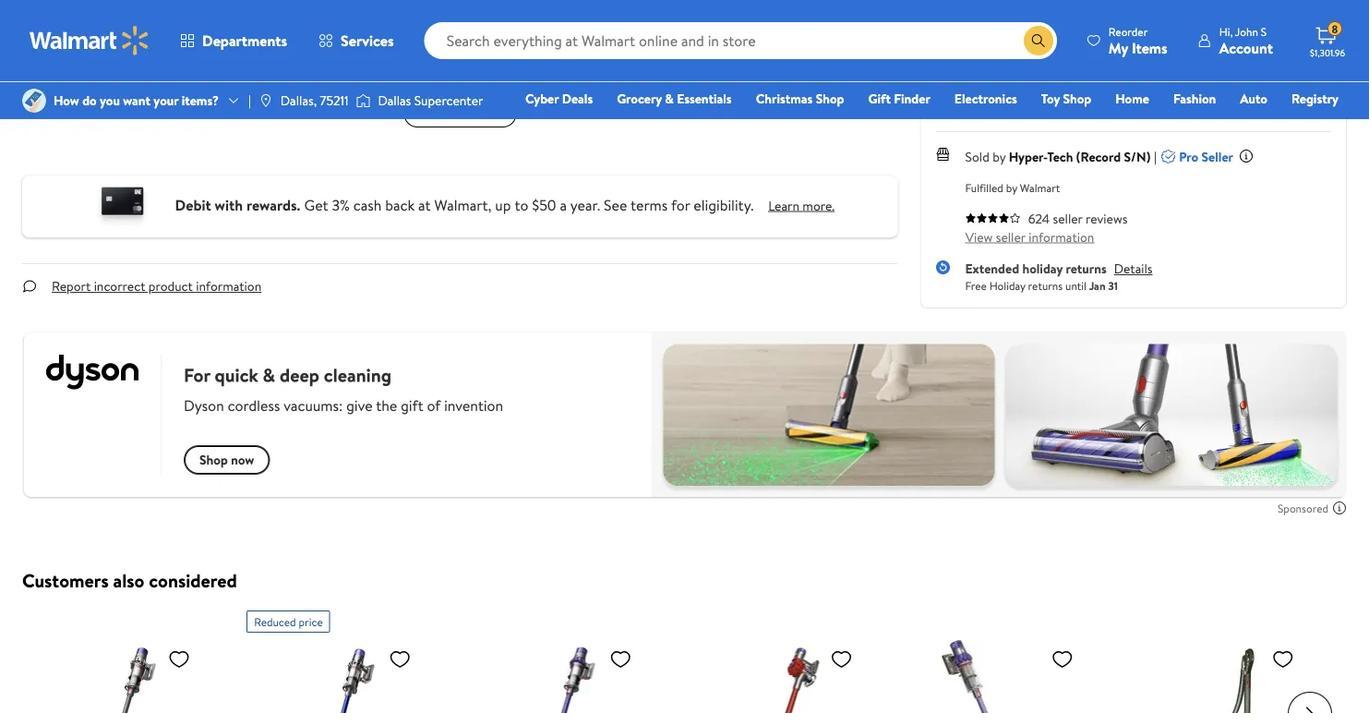 Task type: locate. For each thing, give the bounding box(es) containing it.
rewards.
[[247, 195, 301, 215]]

not inside delivery not available
[[1238, 37, 1256, 53]]

1 vertical spatial reviews
[[1086, 210, 1128, 228]]

available
[[1124, 37, 1165, 53], [1259, 37, 1299, 53]]

0 vertical spatial |
[[248, 91, 251, 109]]

returns
[[1066, 260, 1107, 278], [1029, 278, 1064, 294]]

reduced price
[[254, 614, 323, 630]]

available inside the pickup not available
[[1124, 37, 1165, 53]]

gift
[[869, 90, 891, 108]]

supercenter
[[414, 91, 483, 109]]

shop inside toy shop link
[[1064, 90, 1092, 108]]

to right the up
[[515, 195, 529, 215]]

dyson v10 animal cordless vacuum cleaner | purple | refurbished image
[[468, 641, 639, 713]]

not for delivery
[[1238, 37, 1256, 53]]

0 horizontal spatial to
[[515, 195, 529, 215]]

0 vertical spatial to
[[986, 91, 998, 109]]

details button
[[1115, 260, 1153, 278]]

1 horizontal spatial not
[[1238, 37, 1256, 53]]

1 available from the left
[[1124, 37, 1165, 53]]

hi,
[[1220, 24, 1233, 39]]

$1,301.96
[[1311, 46, 1346, 59]]

0 vertical spatial delivery
[[1245, 20, 1292, 38]]

ad disclaimer and feedback for marqueedisplayad image
[[1333, 501, 1348, 516]]

learn
[[769, 197, 800, 215]]

one debit card image
[[86, 183, 160, 230]]

1 horizontal spatial delivery
[[1245, 20, 1292, 38]]

1 vertical spatial |
[[1155, 148, 1158, 166]]

1 horizontal spatial 75211
[[1046, 91, 1075, 109]]

information up holiday
[[1029, 228, 1095, 246]]

0 horizontal spatial dallas,
[[281, 91, 317, 109]]

3%
[[332, 195, 350, 215]]

s
[[1262, 24, 1267, 39]]

christmas shop link
[[748, 89, 853, 109]]

departments button
[[164, 18, 303, 63]]

add to favorites list, open box dyson sv27 v10 animal cordless stick vacuum cleaner 226319-01 - purple image
[[1052, 648, 1074, 671]]

0 vertical spatial free
[[989, 52, 1011, 67]]

delivery for not
[[1245, 20, 1292, 38]]

reorder my items
[[1109, 24, 1168, 58]]

0 vertical spatial by
[[993, 148, 1006, 166]]

add to favorites list, dyson v10 animal cordless vacuum cleaner | iron | refurbished image
[[168, 648, 190, 671]]

learn more.
[[769, 197, 835, 215]]

1 horizontal spatial dallas,
[[1005, 91, 1042, 109]]

by
[[993, 148, 1006, 166], [1007, 181, 1018, 196]]

report incorrect product information
[[52, 278, 262, 296]]

not for pickup
[[1103, 37, 1122, 53]]

dyson cinetic big ball animal pro canister vacuum cleaner | purple | new image
[[1130, 641, 1302, 713]]

 image left dallas
[[356, 91, 371, 110]]

1 shop from the left
[[816, 90, 845, 108]]

returns left '31'
[[1066, 260, 1107, 278]]

by for sold
[[993, 148, 1006, 166]]

dallas, 75211 button
[[1005, 91, 1075, 109]]

Search search field
[[425, 22, 1057, 59]]

pro seller
[[1180, 148, 1234, 166]]

624 seller reviews
[[1029, 210, 1128, 228]]

1 horizontal spatial information
[[1029, 228, 1095, 246]]

0 vertical spatial information
[[1029, 228, 1095, 246]]

see left the all
[[420, 105, 440, 123]]

to left dallas, 75211 "button"
[[986, 91, 998, 109]]

2 not from the left
[[1238, 37, 1256, 53]]

free left holiday
[[966, 278, 987, 294]]

reviews for 624 seller reviews
[[1086, 210, 1128, 228]]

cyber deals
[[526, 90, 593, 108]]

0 horizontal spatial  image
[[22, 89, 46, 113]]

fashion
[[1174, 90, 1217, 108]]

seller for 624
[[1053, 210, 1083, 228]]

debit left with
[[175, 195, 211, 215]]

0 horizontal spatial delivery
[[936, 91, 983, 109]]

gift finder
[[869, 90, 931, 108]]

dyson v10 animal cordless vacuum cleaner | iron | refurbished image
[[26, 641, 198, 713]]

how
[[54, 91, 79, 109]]

1 horizontal spatial |
[[1155, 148, 1158, 166]]

reviews up 'details'
[[1086, 210, 1128, 228]]

to
[[986, 91, 998, 109], [515, 195, 529, 215]]

1 vertical spatial information
[[196, 278, 262, 296]]

home link
[[1108, 89, 1158, 109]]

returns left until
[[1029, 278, 1064, 294]]

fulfilled by walmart
[[966, 181, 1061, 196]]

finder
[[894, 90, 931, 108]]

not inside the pickup not available
[[1103, 37, 1122, 53]]

dyson v8 motorhead origin cordless vacuum | red | refurbished image
[[689, 641, 860, 713]]

0 horizontal spatial available
[[1124, 37, 1165, 53]]

report incorrect product information button
[[37, 265, 276, 309]]

2 available from the left
[[1259, 37, 1299, 53]]

christmas
[[756, 90, 813, 108]]

dallas,
[[1005, 91, 1042, 109], [281, 91, 317, 109]]

0 horizontal spatial debit
[[175, 195, 211, 215]]

available inside delivery not available
[[1259, 37, 1299, 53]]

seller right 624
[[1053, 210, 1083, 228]]

john
[[1236, 24, 1259, 39]]

gift finder link
[[860, 89, 939, 109]]

cyber deals link
[[517, 89, 602, 109]]

2 button
[[41, 37, 87, 56]]

0 horizontal spatial information
[[196, 278, 262, 296]]

1 horizontal spatial seller
[[1053, 210, 1083, 228]]

add to favorites list, dyson cinetic big ball animal pro canister vacuum cleaner | purple | new image
[[1273, 648, 1295, 671]]

| right s/n)
[[1155, 148, 1158, 166]]

pickup not available
[[1103, 20, 1165, 53]]

1 vertical spatial by
[[1007, 181, 1018, 196]]

seller for view
[[996, 228, 1026, 246]]

1 not from the left
[[1103, 37, 1122, 53]]

1 horizontal spatial see
[[604, 195, 628, 215]]

0 horizontal spatial reviews
[[459, 105, 501, 123]]

0 horizontal spatial |
[[248, 91, 251, 109]]

$50
[[532, 195, 557, 215]]

services button
[[303, 18, 410, 63]]

2
[[65, 40, 72, 55]]

free for extended
[[966, 278, 987, 294]]

add to favorites list, dyson v11 cordless vacuum cleaner | blue | new image
[[389, 648, 411, 671]]

details
[[1115, 260, 1153, 278]]

want
[[123, 91, 151, 109]]

1 horizontal spatial debit
[[1229, 115, 1260, 133]]

1 horizontal spatial to
[[986, 91, 998, 109]]

reviews
[[459, 105, 501, 123], [1086, 210, 1128, 228]]

walmart+
[[1284, 115, 1339, 133]]

1 vertical spatial delivery
[[936, 91, 983, 109]]

customers also considered
[[22, 568, 237, 594]]

0
[[111, 40, 118, 55]]

toy shop link
[[1033, 89, 1100, 109]]

see
[[420, 105, 440, 123], [604, 195, 628, 215]]

shop inside christmas shop link
[[816, 90, 845, 108]]

4
[[1026, 37, 1033, 53]]

0 horizontal spatial seller
[[996, 228, 1026, 246]]

1 vertical spatial to
[[515, 195, 529, 215]]

0 vertical spatial debit
[[1229, 115, 1260, 133]]

debit down auto
[[1229, 115, 1260, 133]]

Walmart Site-Wide search field
[[425, 22, 1057, 59]]

1 vertical spatial see
[[604, 195, 628, 215]]

 image left how
[[22, 89, 46, 113]]

0 horizontal spatial not
[[1103, 37, 1122, 53]]

free down shipping
[[989, 52, 1011, 67]]

considered
[[149, 568, 237, 594]]

pro seller info image
[[1240, 149, 1254, 164]]

dallas
[[378, 91, 411, 109]]

reviews for see all reviews
[[459, 105, 501, 123]]

0 horizontal spatial see
[[420, 105, 440, 123]]

add to favorites list, dyson v10 animal cordless vacuum cleaner | purple | refurbished image
[[610, 648, 632, 671]]

registry
[[1292, 90, 1339, 108]]

shop right christmas
[[816, 90, 845, 108]]

| right items?
[[248, 91, 251, 109]]

1 horizontal spatial free
[[989, 52, 1011, 67]]

also
[[113, 568, 145, 594]]

eligibility.
[[694, 195, 754, 215]]

free inside shipping arrives dec 4 free
[[989, 52, 1011, 67]]

2 shop from the left
[[1064, 90, 1092, 108]]

by right fulfilled
[[1007, 181, 1018, 196]]

1 horizontal spatial  image
[[356, 91, 371, 110]]

seller
[[1053, 210, 1083, 228], [996, 228, 1026, 246]]

with
[[215, 195, 243, 215]]

1 75211 from the left
[[1046, 91, 1075, 109]]

auto link
[[1232, 89, 1277, 109]]

one
[[1198, 115, 1226, 133]]

1 horizontal spatial shop
[[1064, 90, 1092, 108]]

registry one debit
[[1198, 90, 1339, 133]]

all
[[443, 105, 456, 123]]

my
[[1109, 37, 1129, 58]]

back
[[385, 195, 415, 215]]

1 vertical spatial debit
[[175, 195, 211, 215]]

by right sold
[[993, 148, 1006, 166]]

more.
[[803, 197, 835, 215]]

1 horizontal spatial available
[[1259, 37, 1299, 53]]

auto
[[1241, 90, 1268, 108]]

free inside extended holiday returns details free holiday returns until jan 31
[[966, 278, 987, 294]]

search icon image
[[1032, 33, 1046, 48]]

information right product
[[196, 278, 262, 296]]

reduced
[[254, 614, 296, 630]]

|
[[248, 91, 251, 109], [1155, 148, 1158, 166]]

1 horizontal spatial reviews
[[1086, 210, 1128, 228]]

see right year.
[[604, 195, 628, 215]]

seller down 4.0449 stars out of 5, based on 624 seller reviews element at the top
[[996, 228, 1026, 246]]

shop
[[816, 90, 845, 108], [1064, 90, 1092, 108]]

shop right toy
[[1064, 90, 1092, 108]]

0 horizontal spatial 75211
[[320, 91, 349, 109]]

2 dallas, from the left
[[281, 91, 317, 109]]

information
[[1029, 228, 1095, 246], [196, 278, 262, 296]]

delivery inside delivery not available
[[1245, 20, 1292, 38]]

delivery not available
[[1238, 20, 1299, 53]]

0 horizontal spatial shop
[[816, 90, 845, 108]]

1 vertical spatial free
[[966, 278, 987, 294]]

0 vertical spatial reviews
[[459, 105, 501, 123]]

reviews right the all
[[459, 105, 501, 123]]

 image
[[22, 89, 46, 113], [356, 91, 371, 110]]

 image
[[258, 93, 273, 108]]

4.0449 stars out of 5, based on 624 seller reviews element
[[966, 213, 1021, 224]]

0 horizontal spatial free
[[966, 278, 987, 294]]



Task type: vqa. For each thing, say whether or not it's contained in the screenshot.
Eyewear for Now $14.00 $28.00 Harper & Roe Eyewear Hr3002wm 001
no



Task type: describe. For each thing, give the bounding box(es) containing it.
s/n)
[[1125, 148, 1151, 166]]

product group
[[247, 604, 427, 713]]

customers
[[22, 568, 109, 594]]

2 75211 from the left
[[320, 91, 349, 109]]

0 horizontal spatial returns
[[1029, 278, 1064, 294]]

until
[[1066, 278, 1087, 294]]

cyber
[[526, 90, 559, 108]]

 image for dallas supercenter
[[356, 91, 371, 110]]

(record
[[1077, 148, 1122, 166]]

for
[[671, 195, 690, 215]]

delivery for to
[[936, 91, 983, 109]]

debit with rewards. get 3% cash back at walmart, up to $50 a year. see terms for eligibility.
[[175, 195, 754, 215]]

items?
[[182, 91, 219, 109]]

electronics link
[[947, 89, 1026, 109]]

0 vertical spatial see
[[420, 105, 440, 123]]

31
[[1109, 278, 1119, 294]]

view seller information
[[966, 228, 1095, 246]]

price
[[299, 614, 323, 630]]

view
[[966, 228, 993, 246]]

shop for christmas shop
[[816, 90, 845, 108]]

your
[[154, 91, 179, 109]]

add to favorites list, dyson v8 motorhead origin cordless vacuum | red | refurbished image
[[831, 648, 853, 671]]

by for fulfilled
[[1007, 181, 1018, 196]]

1 horizontal spatial returns
[[1066, 260, 1107, 278]]

extended holiday returns details free holiday returns until jan 31
[[966, 260, 1153, 294]]

account
[[1220, 37, 1274, 58]]

essentials
[[677, 90, 732, 108]]

seller
[[1202, 148, 1234, 166]]

fashion link
[[1166, 89, 1225, 109]]

grocery & essentials
[[617, 90, 732, 108]]

toy shop
[[1042, 90, 1092, 108]]

holiday
[[990, 278, 1026, 294]]

get
[[304, 195, 328, 215]]

one debit card  debit with rewards. get 3% cash back at walmart, up to $50 a year. see terms for eligibility. learn more. element
[[769, 196, 835, 216]]

next slide for customers also considered list image
[[1289, 692, 1333, 713]]

one debit link
[[1189, 115, 1269, 134]]

incorrect
[[94, 278, 145, 296]]

pro
[[1180, 148, 1199, 166]]

walmart+ link
[[1276, 115, 1348, 134]]

free for shipping
[[989, 52, 1011, 67]]

sponsored
[[1278, 501, 1329, 516]]

walmart,
[[435, 195, 492, 215]]

reorder
[[1109, 24, 1148, 39]]

information inside button
[[196, 278, 262, 296]]

 image for how do you want your items?
[[22, 89, 46, 113]]

extended
[[966, 260, 1020, 278]]

you
[[100, 91, 120, 109]]

toy
[[1042, 90, 1060, 108]]

at
[[418, 195, 431, 215]]

624
[[1029, 210, 1050, 228]]

open box dyson sv27 v10 animal cordless stick vacuum cleaner 226319-01 - purple image
[[910, 641, 1081, 713]]

dallas supercenter
[[378, 91, 483, 109]]

arrives
[[967, 37, 1001, 53]]

report
[[52, 278, 91, 296]]

fulfilled
[[966, 181, 1004, 196]]

grocery & essentials link
[[609, 89, 740, 109]]

see all reviews link
[[404, 101, 517, 128]]

year.
[[571, 195, 600, 215]]

electronics
[[955, 90, 1018, 108]]

christmas shop
[[756, 90, 845, 108]]

debit inside the registry one debit
[[1229, 115, 1260, 133]]

services
[[341, 30, 394, 51]]

available for pickup
[[1124, 37, 1165, 53]]

delivery to dallas, 75211
[[936, 91, 1075, 109]]

tech
[[1048, 148, 1074, 166]]

1 dallas, from the left
[[1005, 91, 1042, 109]]

walmart image
[[30, 26, 150, 55]]

&
[[665, 90, 674, 108]]

home
[[1116, 90, 1150, 108]]

view seller information link
[[966, 228, 1095, 246]]

sold by hyper-tech (record s/n)
[[966, 148, 1151, 166]]

dallas, 75211
[[281, 91, 349, 109]]

pickup
[[1116, 20, 1153, 38]]

dyson v11 cordless vacuum cleaner | blue | new image
[[247, 641, 419, 713]]

jan
[[1090, 278, 1106, 294]]

up
[[495, 195, 511, 215]]

grocery
[[617, 90, 662, 108]]

walmart
[[1021, 181, 1061, 196]]

do
[[82, 91, 97, 109]]

registry link
[[1284, 89, 1348, 109]]

available for delivery
[[1259, 37, 1299, 53]]

product
[[149, 278, 193, 296]]

shop for toy shop
[[1064, 90, 1092, 108]]

departments
[[202, 30, 287, 51]]

dec
[[1004, 37, 1023, 53]]



